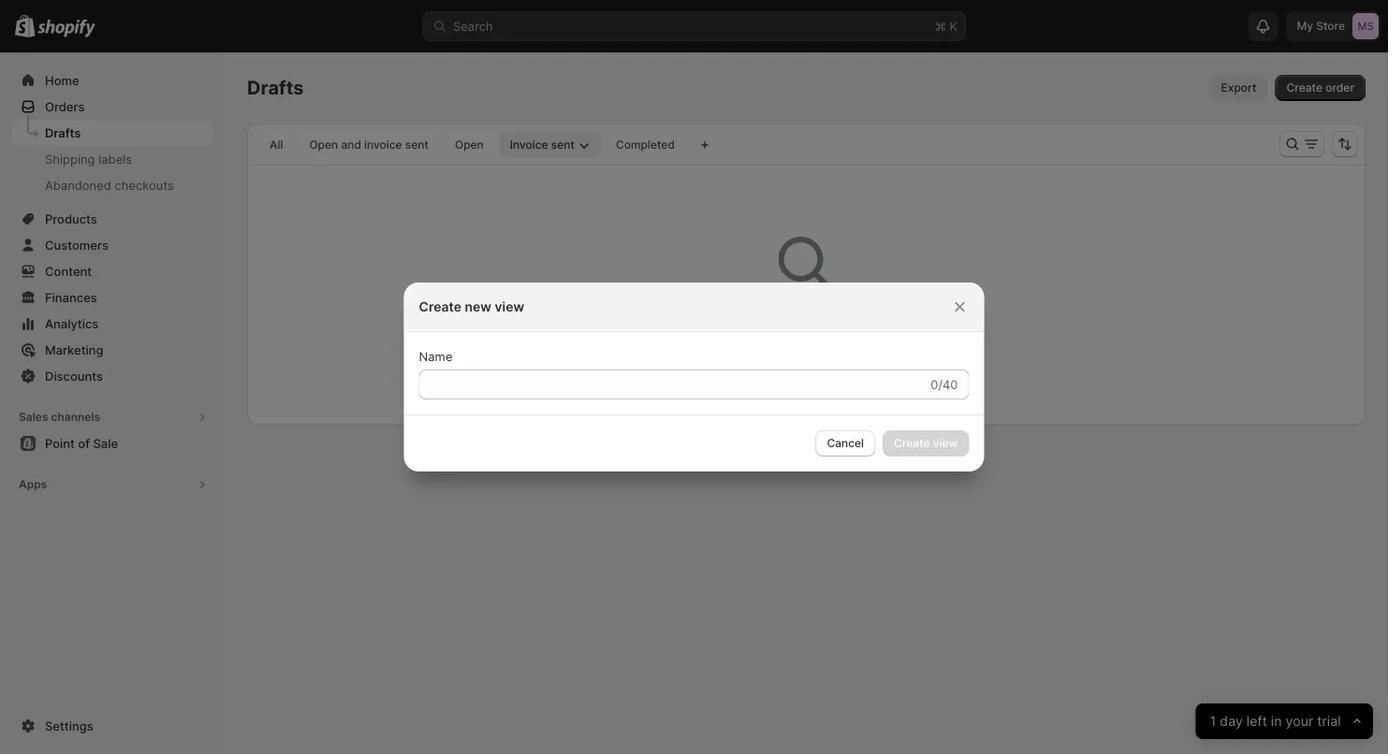 Task type: describe. For each thing, give the bounding box(es) containing it.
apps
[[19, 478, 47, 492]]

discounts
[[45, 369, 103, 383]]

search
[[453, 19, 493, 33]]

k
[[950, 19, 958, 33]]

name
[[419, 349, 453, 364]]

orders for creating draft orders
[[887, 446, 927, 462]]

labels
[[98, 152, 132, 166]]

sales
[[19, 411, 48, 424]]

new
[[465, 299, 492, 315]]

open for open and invoice sent
[[309, 138, 338, 152]]

shopify image
[[38, 19, 96, 38]]

cancel button
[[816, 431, 875, 457]]

view
[[495, 299, 524, 315]]

create new view dialog
[[0, 283, 1388, 472]]

completed link
[[605, 132, 686, 158]]

apps button
[[11, 472, 213, 498]]

orders
[[45, 99, 85, 114]]

open and invoice sent
[[309, 138, 429, 152]]

tab list containing all
[[255, 131, 690, 158]]

shipping labels
[[45, 152, 132, 166]]

create for create order
[[1287, 81, 1323, 95]]

create new view
[[419, 299, 524, 315]]

sales channels
[[19, 411, 100, 424]]

sent
[[405, 138, 429, 152]]

open and invoice sent link
[[298, 132, 440, 158]]

abandoned checkouts
[[45, 178, 174, 192]]

checkouts
[[115, 178, 174, 192]]

no draft orders found
[[708, 313, 905, 336]]

0 vertical spatial drafts
[[247, 76, 304, 99]]

draft for no
[[738, 313, 783, 336]]

open for open
[[455, 138, 484, 152]]

drafts link
[[11, 120, 213, 146]]

orders link
[[11, 94, 213, 120]]

cancel
[[827, 437, 864, 450]]

home
[[45, 73, 79, 88]]

orders for no draft orders found
[[787, 313, 847, 336]]

abandoned
[[45, 178, 111, 192]]

1 vertical spatial drafts
[[45, 125, 81, 140]]

export
[[1221, 81, 1257, 95]]



Task type: vqa. For each thing, say whether or not it's contained in the screenshot.
"Settings"
yes



Task type: locate. For each thing, give the bounding box(es) containing it.
draft right creating
[[854, 446, 883, 462]]

0 horizontal spatial drafts
[[45, 125, 81, 140]]

drafts down 'orders'
[[45, 125, 81, 140]]

draft
[[738, 313, 783, 336], [854, 446, 883, 462]]

1 vertical spatial draft
[[854, 446, 883, 462]]

draft right no
[[738, 313, 783, 336]]

0 horizontal spatial open
[[309, 138, 338, 152]]

abandoned checkouts link
[[11, 172, 213, 198]]

1 horizontal spatial orders
[[887, 446, 927, 462]]

tab list
[[255, 131, 690, 158]]

2 open from the left
[[455, 138, 484, 152]]

orders right cancel button on the right bottom
[[887, 446, 927, 462]]

Name text field
[[419, 370, 927, 400]]

channels
[[51, 411, 100, 424]]

all
[[270, 138, 283, 152]]

create left the order at the right of page
[[1287, 81, 1323, 95]]

drafts
[[247, 76, 304, 99], [45, 125, 81, 140]]

sales channels button
[[11, 404, 213, 431]]

discounts link
[[11, 363, 213, 389]]

order
[[1326, 81, 1355, 95]]

drafts up "all" on the top left of the page
[[247, 76, 304, 99]]

0 vertical spatial orders
[[787, 313, 847, 336]]

home link
[[11, 67, 213, 94]]

⌘ k
[[935, 19, 958, 33]]

1 vertical spatial orders
[[887, 446, 927, 462]]

1 horizontal spatial drafts
[[247, 76, 304, 99]]

0 vertical spatial draft
[[738, 313, 783, 336]]

1 horizontal spatial draft
[[854, 446, 883, 462]]

0 vertical spatial create
[[1287, 81, 1323, 95]]

open
[[309, 138, 338, 152], [455, 138, 484, 152]]

create order link
[[1276, 75, 1366, 101]]

1 open from the left
[[309, 138, 338, 152]]

1 horizontal spatial create
[[1287, 81, 1323, 95]]

create left new
[[419, 299, 462, 315]]

create order
[[1287, 81, 1355, 95]]

settings
[[45, 719, 93, 734]]

create inside dialog
[[419, 299, 462, 315]]

settings link
[[11, 713, 213, 740]]

open link
[[444, 132, 495, 158]]

invoice
[[364, 138, 402, 152]]

0 horizontal spatial draft
[[738, 313, 783, 336]]

open left and
[[309, 138, 338, 152]]

1 vertical spatial create
[[419, 299, 462, 315]]

create
[[1287, 81, 1323, 95], [419, 299, 462, 315]]

orders
[[787, 313, 847, 336], [887, 446, 927, 462]]

shipping
[[45, 152, 95, 166]]

0 horizontal spatial create
[[419, 299, 462, 315]]

open right sent
[[455, 138, 484, 152]]

creating draft orders
[[799, 446, 927, 462]]

all link
[[258, 132, 294, 158]]

draft for creating
[[854, 446, 883, 462]]

empty search results image
[[779, 237, 835, 293]]

no
[[708, 313, 734, 336]]

creating
[[799, 446, 850, 462]]

export button
[[1210, 75, 1268, 101]]

0 horizontal spatial orders
[[787, 313, 847, 336]]

create for create new view
[[419, 299, 462, 315]]

⌘
[[935, 19, 946, 33]]

creating draft orders link
[[799, 446, 927, 462]]

1 horizontal spatial open
[[455, 138, 484, 152]]

shipping labels link
[[11, 146, 213, 172]]

found
[[851, 313, 905, 336]]

completed
[[616, 138, 675, 152]]

orders down empty search results image
[[787, 313, 847, 336]]

and
[[341, 138, 361, 152]]



